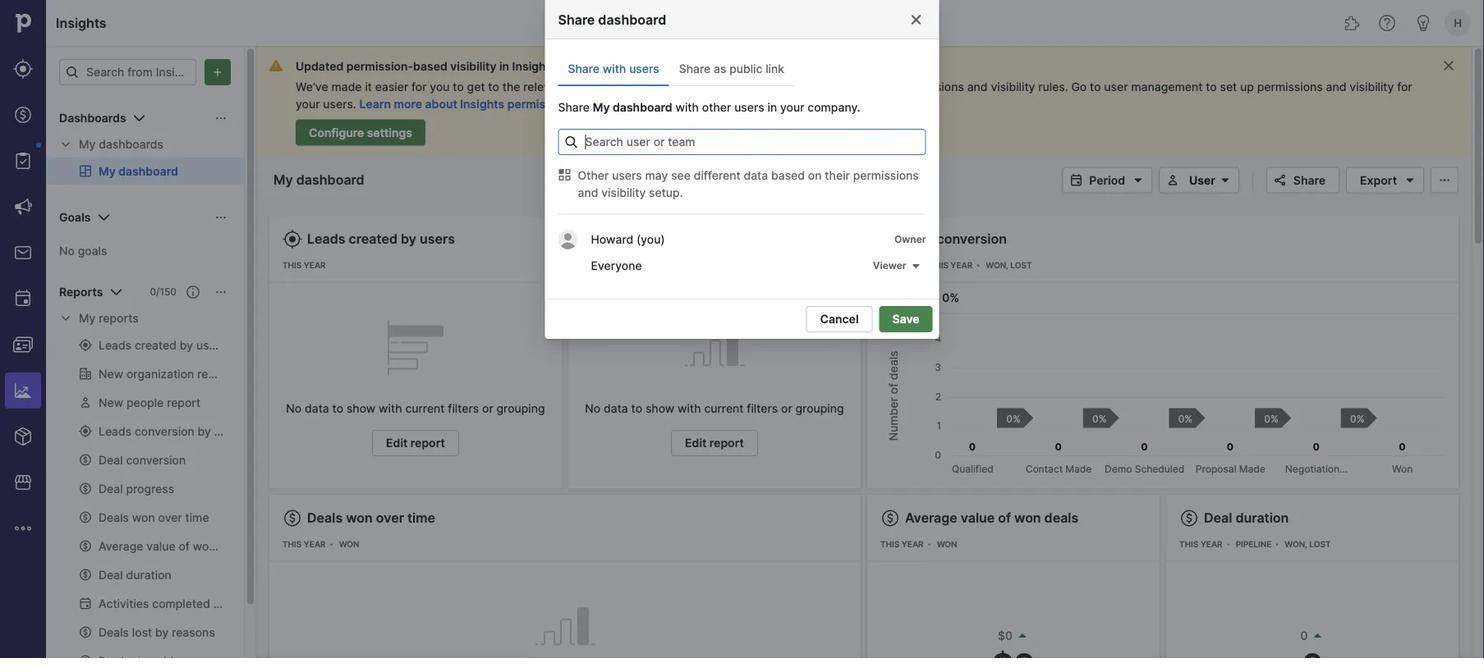 Task type: describe. For each thing, give the bounding box(es) containing it.
settings
[[367, 126, 412, 140]]

other
[[578, 168, 609, 182]]

dashboards inside dashboards button
[[59, 111, 126, 125]]

permissions down relevant in the left of the page
[[507, 97, 575, 111]]

h button
[[1442, 7, 1475, 39]]

Search user or team text field
[[558, 129, 926, 155]]

or for leads created by users
[[482, 402, 494, 416]]

my dashboards
[[79, 138, 163, 152]]

viewer button
[[867, 256, 926, 276]]

share inside button
[[1294, 173, 1326, 187]]

different
[[694, 168, 741, 182]]

average
[[905, 511, 958, 527]]

conversion for leads
[[648, 231, 718, 247]]

this year down average at the right of page
[[881, 540, 924, 550]]

win rate is 0%
[[881, 291, 960, 305]]

users down will
[[735, 100, 765, 114]]

share for share with users
[[568, 62, 600, 76]]

edit for conversion
[[685, 437, 707, 451]]

howard
[[591, 233, 634, 247]]

updated
[[296, 59, 344, 73]]

learn more about insights permissions and visibility
[[359, 97, 648, 111]]

sales assistant image
[[1414, 13, 1434, 33]]

my for my dashboards
[[79, 138, 96, 152]]

this year down deal conversion
[[930, 261, 973, 271]]

year down 'deal duration'
[[1201, 540, 1223, 550]]

over
[[376, 511, 404, 527]]

share for share as public link
[[679, 62, 711, 76]]

period
[[1090, 173, 1126, 187]]

current for users
[[405, 402, 445, 416]]

share down data.
[[558, 100, 590, 114]]

current for sources
[[704, 402, 744, 416]]

of
[[998, 511, 1011, 527]]

My dashboard field
[[269, 170, 388, 191]]

deals won over time
[[307, 511, 435, 527]]

products image
[[13, 427, 33, 447]]

color undefined image
[[13, 151, 33, 171]]

color secondary image inside user button
[[1216, 174, 1235, 187]]

we've made it easier for you to get to the relevant data. your access to insights data will match your pipedrive permissions and visibility rules. go to user management to set up permissions and visibility for your users.
[[296, 80, 1413, 111]]

is
[[930, 291, 939, 305]]

permissions right up at the right top of page
[[1258, 80, 1323, 94]]

color positive image
[[1312, 630, 1325, 643]]

1 horizontal spatial your
[[780, 100, 805, 114]]

deal duration link
[[1204, 511, 1289, 527]]

color primary image inside export button
[[1401, 174, 1420, 187]]

0 horizontal spatial your
[[296, 97, 320, 111]]

deals image
[[13, 105, 33, 125]]

2 for from the left
[[1398, 80, 1413, 94]]

deal duration
[[1204, 511, 1289, 527]]

your
[[601, 80, 626, 94]]

deals
[[1045, 511, 1079, 527]]

access
[[629, 80, 668, 94]]

get
[[467, 80, 485, 94]]

deals won over time link
[[307, 511, 435, 527]]

report for sources
[[710, 437, 744, 451]]

learn
[[359, 97, 391, 111]]

configure settings
[[309, 126, 412, 140]]

insights image
[[13, 381, 33, 401]]

permission-
[[346, 59, 413, 73]]

management
[[1131, 80, 1203, 94]]

leads created by users link
[[307, 231, 455, 247]]

user button
[[1159, 167, 1240, 193]]

deals
[[307, 511, 343, 527]]

0 vertical spatial dashboard
[[598, 12, 666, 28]]

by for users
[[401, 231, 417, 247]]

share my dashboard with other users in your company.
[[558, 100, 861, 114]]

win
[[881, 291, 902, 305]]

1 vertical spatial goals
[[78, 244, 107, 258]]

insights up relevant in the left of the page
[[512, 59, 557, 73]]

2 horizontal spatial your
[[817, 80, 841, 94]]

company.
[[808, 100, 861, 114]]

year down "leads created by users"
[[304, 261, 326, 271]]

no goals
[[59, 244, 107, 258]]

viewer
[[873, 260, 907, 272]]

color primary image inside share button
[[1271, 174, 1290, 187]]

deal conversion
[[905, 231, 1007, 247]]

as
[[714, 62, 726, 76]]

Search from Insights text field
[[59, 59, 196, 85]]

0
[[1301, 630, 1308, 644]]

1 vertical spatial reports
[[99, 312, 138, 326]]

go
[[1072, 80, 1087, 94]]

color primary image inside the goals button
[[214, 211, 228, 224]]

average value of won deals
[[905, 511, 1079, 527]]

and inside other users may see different data based on their permissions and visibility setup.
[[578, 186, 598, 200]]

users.
[[323, 97, 356, 111]]

this year down deals on the left of the page
[[283, 540, 326, 550]]

sales inbox image
[[13, 243, 33, 263]]

other users may see different data based on their permissions and visibility setup.
[[578, 168, 919, 200]]

data inside we've made it easier for you to get to the relevant data. your access to insights data will match your pipedrive permissions and visibility rules. go to user management to set up permissions and visibility for your users.
[[731, 80, 756, 94]]

year down howard
[[603, 261, 625, 271]]

color primary image inside the viewer button
[[910, 260, 923, 273]]

lost for deal conversion
[[1011, 261, 1032, 271]]

by for sources
[[721, 231, 737, 247]]

relevant
[[524, 80, 568, 94]]

configure
[[309, 126, 364, 140]]

link
[[766, 62, 785, 76]]

grouping for leads conversion by sources
[[796, 402, 844, 416]]

no for leads conversion by sources
[[585, 402, 601, 416]]

conversion for deal
[[937, 231, 1007, 247]]

color positive image
[[1016, 630, 1029, 643]]

h
[[1454, 16, 1462, 29]]

owner
[[895, 234, 926, 246]]

color secondary image for my reports
[[59, 312, 72, 325]]

learn more about insights permissions and visibility link
[[359, 95, 661, 111]]

users right 'created'
[[420, 231, 455, 247]]

Search Pipedrive field
[[594, 7, 890, 39]]

match
[[780, 80, 814, 94]]

created
[[349, 231, 398, 247]]

we've
[[296, 80, 328, 94]]

the
[[502, 80, 520, 94]]

edit for created
[[386, 437, 408, 451]]

howard (you)
[[591, 233, 665, 247]]

will
[[759, 80, 776, 94]]

no data to show with current filters or grouping for conversion
[[585, 402, 844, 416]]

my reports
[[79, 312, 138, 326]]

made
[[331, 80, 362, 94]]

share dashboard
[[558, 12, 666, 28]]

color link image
[[648, 95, 661, 108]]

duration
[[1236, 511, 1289, 527]]

leads created by users
[[307, 231, 455, 247]]

0 vertical spatial my
[[593, 100, 610, 114]]

won, lost for deal duration
[[1285, 540, 1331, 550]]

save
[[893, 313, 920, 327]]

you
[[430, 80, 450, 94]]

1 vertical spatial dashboards
[[99, 138, 163, 152]]

leads for leads conversion by sources
[[606, 231, 645, 247]]

updated permission-based visibility in insights
[[296, 59, 557, 73]]

0 horizontal spatial in
[[499, 59, 509, 73]]

visibility inside other users may see different data based on their permissions and visibility setup.
[[602, 186, 646, 200]]

rules.
[[1039, 80, 1068, 94]]

color primary image inside period 'button'
[[1067, 174, 1086, 187]]

more
[[394, 97, 422, 111]]

cancel button
[[806, 306, 873, 333]]

insights inside we've made it easier for you to get to the relevant data. your access to insights data will match your pipedrive permissions and visibility rules. go to user management to set up permissions and visibility for your users.
[[685, 80, 728, 94]]

everyone
[[591, 259, 642, 273]]

show for conversion
[[646, 402, 675, 416]]

color primary image inside dashboards button
[[214, 112, 228, 125]]

user
[[1190, 173, 1216, 187]]

rate
[[905, 291, 927, 305]]

no for leads created by users
[[286, 402, 302, 416]]

1 vertical spatial dashboard
[[613, 100, 673, 114]]

1 won from the left
[[346, 511, 373, 527]]

dashboards button
[[46, 105, 244, 131]]

about
[[425, 97, 457, 111]]

quick add image
[[910, 13, 930, 33]]

activities image
[[13, 289, 33, 309]]



Task type: locate. For each thing, give the bounding box(es) containing it.
0 vertical spatial color secondary image
[[59, 138, 72, 151]]

export button
[[1347, 167, 1425, 193]]

show
[[347, 402, 376, 416], [646, 402, 675, 416]]

2 won from the left
[[1015, 511, 1041, 527]]

0 vertical spatial won,
[[986, 261, 1009, 271]]

1 horizontal spatial filters
[[747, 402, 778, 416]]

color primary image
[[1443, 59, 1456, 72], [214, 112, 228, 125], [565, 136, 578, 149], [1129, 174, 1149, 187], [1435, 174, 1455, 187], [214, 211, 228, 224], [283, 230, 302, 249], [910, 260, 923, 273], [186, 286, 200, 299], [283, 509, 302, 529], [881, 509, 900, 529]]

users left may in the left of the page
[[612, 168, 642, 182]]

leads left 'created'
[[307, 231, 346, 247]]

filters for sources
[[747, 402, 778, 416]]

1 horizontal spatial based
[[771, 168, 805, 182]]

deal
[[905, 231, 934, 247], [1204, 511, 1233, 527]]

period button
[[1062, 167, 1153, 193]]

1 vertical spatial won, lost
[[1285, 540, 1331, 550]]

0 horizontal spatial conversion
[[648, 231, 718, 247]]

reports up my reports
[[59, 285, 103, 299]]

permissions right pipedrive
[[899, 80, 964, 94]]

color secondary image left other
[[558, 168, 571, 182]]

show for created
[[347, 402, 376, 416]]

by
[[401, 231, 417, 247], [721, 231, 737, 247]]

for
[[412, 80, 427, 94], [1398, 80, 1413, 94]]

1 by from the left
[[401, 231, 417, 247]]

by left sources
[[721, 231, 737, 247]]

visibility down other
[[602, 186, 646, 200]]

1 conversion from the left
[[648, 231, 718, 247]]

0 horizontal spatial edit
[[386, 437, 408, 451]]

2 conversion from the left
[[937, 231, 1007, 247]]

leads
[[307, 231, 346, 247], [606, 231, 645, 247]]

1 show from the left
[[347, 402, 376, 416]]

share for share dashboard
[[558, 12, 595, 28]]

1 horizontal spatial current
[[704, 402, 744, 416]]

edit report for created
[[386, 437, 445, 451]]

dashboards up my dashboards
[[59, 111, 126, 125]]

insights right the home 'image' at the top left of the page
[[56, 15, 107, 31]]

color primary image
[[910, 13, 923, 26], [66, 66, 79, 79], [129, 108, 149, 128], [1067, 174, 1086, 187], [1271, 174, 1290, 187], [1401, 174, 1420, 187], [94, 208, 114, 228], [582, 230, 601, 249], [881, 230, 900, 249], [106, 283, 126, 302], [214, 286, 228, 299], [1180, 509, 1199, 529]]

it
[[365, 80, 372, 94]]

in up the the
[[499, 59, 509, 73]]

visibility left rules.
[[991, 80, 1035, 94]]

share left as
[[679, 62, 711, 76]]

2 won from the left
[[937, 540, 957, 550]]

0 horizontal spatial show
[[347, 402, 376, 416]]

1 edit from the left
[[386, 437, 408, 451]]

0 horizontal spatial deal
[[905, 231, 934, 247]]

or for leads conversion by sources
[[781, 402, 793, 416]]

share as public link
[[679, 62, 785, 76]]

data
[[731, 80, 756, 94], [744, 168, 768, 182], [305, 402, 329, 416], [604, 402, 628, 416]]

permissions right 'their'
[[853, 168, 919, 182]]

2 edit from the left
[[685, 437, 707, 451]]

1 vertical spatial pipeline
[[1236, 540, 1272, 550]]

region
[[881, 325, 1446, 476]]

my down no goals
[[79, 312, 96, 326]]

your down the match on the right of page
[[780, 100, 805, 114]]

0 horizontal spatial report
[[411, 437, 445, 451]]

configure settings link
[[296, 120, 425, 146]]

1 or from the left
[[482, 402, 494, 416]]

0 horizontal spatial won, lost
[[986, 261, 1032, 271]]

my down 'your'
[[593, 100, 610, 114]]

cancel
[[820, 313, 859, 327]]

dashboard
[[598, 12, 666, 28], [613, 100, 673, 114]]

dashboard up share with users
[[598, 12, 666, 28]]

home image
[[11, 11, 35, 35]]

won, lost down duration
[[1285, 540, 1331, 550]]

won right of
[[1015, 511, 1041, 527]]

1 vertical spatial based
[[771, 168, 805, 182]]

edit report button
[[372, 430, 459, 457], [671, 430, 758, 457]]

0%
[[942, 291, 960, 305]]

your down we've
[[296, 97, 320, 111]]

1 horizontal spatial show
[[646, 402, 675, 416]]

0 horizontal spatial leads
[[307, 231, 346, 247]]

permissions inside other users may see different data based on their permissions and visibility setup.
[[853, 168, 919, 182]]

1 horizontal spatial for
[[1398, 80, 1413, 94]]

color primary inverted image
[[208, 66, 228, 79]]

my
[[593, 100, 610, 114], [79, 138, 96, 152], [79, 312, 96, 326]]

see
[[671, 168, 691, 182]]

2 show from the left
[[646, 402, 675, 416]]

1 won from the left
[[339, 540, 359, 550]]

0 horizontal spatial edit report button
[[372, 430, 459, 457]]

pipeline
[[881, 261, 916, 271], [1236, 540, 1272, 550]]

no data to show with current filters or grouping
[[286, 402, 545, 416], [585, 402, 844, 416]]

filters
[[448, 402, 479, 416], [747, 402, 778, 416]]

color secondary image left my reports
[[59, 312, 72, 325]]

1 horizontal spatial no data to show with current filters or grouping
[[585, 402, 844, 416]]

1 horizontal spatial leads
[[606, 231, 645, 247]]

won down average at the right of page
[[937, 540, 957, 550]]

visibility down the quick help image
[[1350, 80, 1394, 94]]

color secondary image for other users may see different data based on their permissions and visibility setup.
[[558, 168, 571, 182]]

more image
[[13, 519, 33, 539]]

color secondary image left share button at right top
[[1216, 174, 1235, 187]]

1 horizontal spatial conversion
[[937, 231, 1007, 247]]

color primary image inside period 'button'
[[1129, 174, 1149, 187]]

color primary image inside the goals button
[[94, 208, 114, 228]]

0 vertical spatial in
[[499, 59, 509, 73]]

1 horizontal spatial won
[[1015, 511, 1041, 527]]

reports down no goals
[[99, 312, 138, 326]]

1 horizontal spatial color secondary image
[[558, 168, 571, 182]]

1 current from the left
[[405, 402, 445, 416]]

based up you
[[413, 59, 448, 73]]

0 vertical spatial goals
[[59, 211, 91, 225]]

dashboard down access
[[613, 100, 673, 114]]

0 horizontal spatial won
[[346, 511, 373, 527]]

2 by from the left
[[721, 231, 737, 247]]

pipeline down 'deal duration'
[[1236, 540, 1272, 550]]

1 grouping from the left
[[497, 402, 545, 416]]

pipeline down owner at the right top
[[881, 261, 916, 271]]

save button
[[879, 306, 933, 333]]

won
[[346, 511, 373, 527], [1015, 511, 1041, 527]]

won left over
[[346, 511, 373, 527]]

1 horizontal spatial report
[[710, 437, 744, 451]]

this
[[283, 261, 302, 271], [582, 261, 601, 271], [930, 261, 949, 271], [283, 540, 302, 550], [881, 540, 900, 550], [1180, 540, 1199, 550]]

0 horizontal spatial current
[[405, 402, 445, 416]]

1 horizontal spatial won, lost
[[1285, 540, 1331, 550]]

marketplace image
[[13, 473, 33, 493]]

1 vertical spatial deal
[[1204, 511, 1233, 527]]

visibility down 'your'
[[602, 97, 648, 111]]

user
[[1104, 80, 1128, 94]]

value
[[961, 511, 995, 527]]

conversion right owner at the right top
[[937, 231, 1007, 247]]

edit report button for created
[[372, 430, 459, 457]]

share up data.
[[568, 62, 600, 76]]

$0
[[998, 630, 1013, 644]]

visibility up get
[[450, 59, 497, 73]]

2 horizontal spatial color secondary image
[[1216, 174, 1235, 187]]

2 no data to show with current filters or grouping from the left
[[585, 402, 844, 416]]

2 current from the left
[[704, 402, 744, 416]]

this year down "leads created by users"
[[283, 261, 326, 271]]

won, lost down deal conversion link
[[986, 261, 1032, 271]]

dashboards down dashboards button
[[99, 138, 163, 152]]

won
[[339, 540, 359, 550], [937, 540, 957, 550]]

grouping
[[497, 402, 545, 416], [796, 402, 844, 416]]

1 horizontal spatial pipeline
[[1236, 540, 1272, 550]]

0 vertical spatial reports
[[59, 285, 103, 299]]

0 horizontal spatial lost
[[1011, 261, 1032, 271]]

won down 'deals won over time' link at the bottom of page
[[339, 540, 359, 550]]

color primary image inside dashboards button
[[129, 108, 149, 128]]

edit
[[386, 437, 408, 451], [685, 437, 707, 451]]

my for my reports
[[79, 312, 96, 326]]

2 grouping from the left
[[796, 402, 844, 416]]

time
[[407, 511, 435, 527]]

2 leads from the left
[[606, 231, 645, 247]]

setup.
[[649, 186, 683, 200]]

share with users
[[568, 62, 659, 76]]

quick help image
[[1378, 13, 1397, 33]]

goals down the goals button
[[78, 244, 107, 258]]

color warning image
[[269, 59, 283, 72]]

pipedrive
[[844, 80, 895, 94]]

deal left duration
[[1204, 511, 1233, 527]]

0 vertical spatial dashboards
[[59, 111, 126, 125]]

insights down get
[[460, 97, 505, 111]]

0 horizontal spatial color secondary image
[[59, 312, 72, 325]]

(you)
[[637, 233, 665, 247]]

menu item
[[0, 368, 46, 414]]

1 horizontal spatial color secondary image
[[1163, 174, 1183, 187]]

grouping for leads created by users
[[497, 402, 545, 416]]

1 edit report button from the left
[[372, 430, 459, 457]]

won, down duration
[[1285, 540, 1308, 550]]

1 for from the left
[[412, 80, 427, 94]]

won for deals
[[339, 540, 359, 550]]

0 horizontal spatial filters
[[448, 402, 479, 416]]

contacts image
[[13, 335, 33, 355]]

1 horizontal spatial no
[[286, 402, 302, 416]]

1 horizontal spatial edit
[[685, 437, 707, 451]]

color secondary image
[[558, 168, 571, 182], [1216, 174, 1235, 187], [59, 312, 72, 325]]

with
[[603, 62, 626, 76], [676, 100, 699, 114], [379, 402, 402, 416], [678, 402, 701, 416]]

menu
[[0, 0, 46, 659]]

1 horizontal spatial won
[[937, 540, 957, 550]]

0/150
[[150, 286, 177, 298]]

insights up share my dashboard with other users in your company.
[[685, 80, 728, 94]]

leads conversion by sources link
[[606, 231, 791, 247]]

average value of won deals link
[[905, 511, 1079, 527]]

0 horizontal spatial for
[[412, 80, 427, 94]]

visibility
[[450, 59, 497, 73], [991, 80, 1035, 94], [1350, 80, 1394, 94], [602, 97, 648, 111], [602, 186, 646, 200]]

1 vertical spatial won,
[[1285, 540, 1308, 550]]

no data to show with current filters or grouping for created
[[286, 402, 545, 416]]

0 horizontal spatial pipeline
[[881, 261, 916, 271]]

2 report from the left
[[710, 437, 744, 451]]

leads image
[[13, 59, 33, 79]]

on
[[808, 168, 822, 182]]

0 horizontal spatial no
[[59, 244, 75, 258]]

color secondary image for my dashboards
[[59, 138, 72, 151]]

1 filters from the left
[[448, 402, 479, 416]]

color secondary image left the user
[[1163, 174, 1183, 187]]

export
[[1361, 173, 1397, 187]]

won, down deal conversion link
[[986, 261, 1009, 271]]

based left on
[[771, 168, 805, 182]]

None field
[[558, 129, 926, 155]]

1 vertical spatial in
[[768, 100, 777, 114]]

may
[[645, 168, 668, 182]]

in down will
[[768, 100, 777, 114]]

2 edit report button from the left
[[671, 430, 758, 457]]

deal for deal conversion
[[905, 231, 934, 247]]

data.
[[571, 80, 598, 94]]

1 vertical spatial my
[[79, 138, 96, 152]]

1 horizontal spatial deal
[[1204, 511, 1233, 527]]

edit report
[[386, 437, 445, 451], [685, 437, 744, 451]]

year down deals on the left of the page
[[304, 540, 326, 550]]

1 report from the left
[[411, 437, 445, 451]]

0 horizontal spatial grouping
[[497, 402, 545, 416]]

color secondary image
[[59, 138, 72, 151], [1163, 174, 1183, 187]]

set
[[1220, 80, 1237, 94]]

share left export
[[1294, 173, 1326, 187]]

color secondary image inside user button
[[1163, 174, 1183, 187]]

your
[[817, 80, 841, 94], [296, 97, 320, 111], [780, 100, 805, 114]]

1 leads from the left
[[307, 231, 346, 247]]

0 horizontal spatial edit report
[[386, 437, 445, 451]]

won, for deal duration
[[1285, 540, 1308, 550]]

0 horizontal spatial won,
[[986, 261, 1009, 271]]

filters for users
[[448, 402, 479, 416]]

1 no data to show with current filters or grouping from the left
[[286, 402, 545, 416]]

2 or from the left
[[781, 402, 793, 416]]

0 horizontal spatial won
[[339, 540, 359, 550]]

your up company. at the top
[[817, 80, 841, 94]]

won, lost for deal conversion
[[986, 261, 1032, 271]]

1 edit report from the left
[[386, 437, 445, 451]]

2 filters from the left
[[747, 402, 778, 416]]

color secondary image for user
[[1163, 174, 1183, 187]]

1 horizontal spatial edit report
[[685, 437, 744, 451]]

1 horizontal spatial in
[[768, 100, 777, 114]]

1 horizontal spatial lost
[[1310, 540, 1331, 550]]

1 vertical spatial color secondary image
[[1163, 174, 1183, 187]]

year
[[304, 261, 326, 271], [603, 261, 625, 271], [951, 261, 973, 271], [304, 540, 326, 550], [902, 540, 924, 550], [1201, 540, 1223, 550]]

0 vertical spatial won, lost
[[986, 261, 1032, 271]]

easier
[[375, 80, 408, 94]]

deal up the viewer button
[[905, 231, 934, 247]]

sources
[[740, 231, 791, 247]]

data inside other users may see different data based on their permissions and visibility setup.
[[744, 168, 768, 182]]

2 vertical spatial my
[[79, 312, 96, 326]]

color secondary image right color undefined icon at the left
[[59, 138, 72, 151]]

1 horizontal spatial by
[[721, 231, 737, 247]]

2 edit report from the left
[[685, 437, 744, 451]]

up
[[1241, 80, 1254, 94]]

won,
[[986, 261, 1009, 271], [1285, 540, 1308, 550]]

0 horizontal spatial color secondary image
[[59, 138, 72, 151]]

conversion down setup.
[[648, 231, 718, 247]]

0 vertical spatial based
[[413, 59, 448, 73]]

deal conversion link
[[905, 231, 1007, 247]]

share up share with users
[[558, 12, 595, 28]]

users inside other users may see different data based on their permissions and visibility setup.
[[612, 168, 642, 182]]

1 horizontal spatial grouping
[[796, 402, 844, 416]]

leads up everyone
[[606, 231, 645, 247]]

0 vertical spatial pipeline
[[881, 261, 916, 271]]

won, for deal conversion
[[986, 261, 1009, 271]]

deal for deal duration
[[1204, 511, 1233, 527]]

or
[[482, 402, 494, 416], [781, 402, 793, 416]]

share button
[[1267, 167, 1340, 193]]

2 horizontal spatial no
[[585, 402, 601, 416]]

edit report for conversion
[[685, 437, 744, 451]]

0 vertical spatial deal
[[905, 231, 934, 247]]

0 horizontal spatial based
[[413, 59, 448, 73]]

0 horizontal spatial by
[[401, 231, 417, 247]]

users up access
[[629, 62, 659, 76]]

by right 'created'
[[401, 231, 417, 247]]

lost for deal duration
[[1310, 540, 1331, 550]]

won for average
[[937, 540, 957, 550]]

1 horizontal spatial won,
[[1285, 540, 1308, 550]]

goals button
[[46, 205, 244, 231]]

1 horizontal spatial edit report button
[[671, 430, 758, 457]]

campaigns image
[[13, 197, 33, 217]]

my down dashboards button
[[79, 138, 96, 152]]

based inside other users may see different data based on their permissions and visibility setup.
[[771, 168, 805, 182]]

this year down howard
[[582, 261, 625, 271]]

this year down 'deal duration'
[[1180, 540, 1223, 550]]

goals up no goals
[[59, 211, 91, 225]]

won, lost
[[986, 261, 1032, 271], [1285, 540, 1331, 550]]

goals inside the goals button
[[59, 211, 91, 225]]

and
[[967, 80, 988, 94], [1326, 80, 1347, 94], [578, 97, 599, 111], [578, 186, 598, 200]]

year down average at the right of page
[[902, 540, 924, 550]]

leads for leads created by users
[[307, 231, 346, 247]]

their
[[825, 168, 850, 182]]

goals
[[59, 211, 91, 225], [78, 244, 107, 258]]

0 horizontal spatial or
[[482, 402, 494, 416]]

1 vertical spatial lost
[[1310, 540, 1331, 550]]

1 horizontal spatial or
[[781, 402, 793, 416]]

edit report button for conversion
[[671, 430, 758, 457]]

0 horizontal spatial no data to show with current filters or grouping
[[286, 402, 545, 416]]

other
[[702, 100, 731, 114]]

permissions
[[899, 80, 964, 94], [1258, 80, 1323, 94], [507, 97, 575, 111], [853, 168, 919, 182]]

report for users
[[411, 437, 445, 451]]

0 vertical spatial lost
[[1011, 261, 1032, 271]]

year down deal conversion
[[951, 261, 973, 271]]



Task type: vqa. For each thing, say whether or not it's contained in the screenshot.
Days
no



